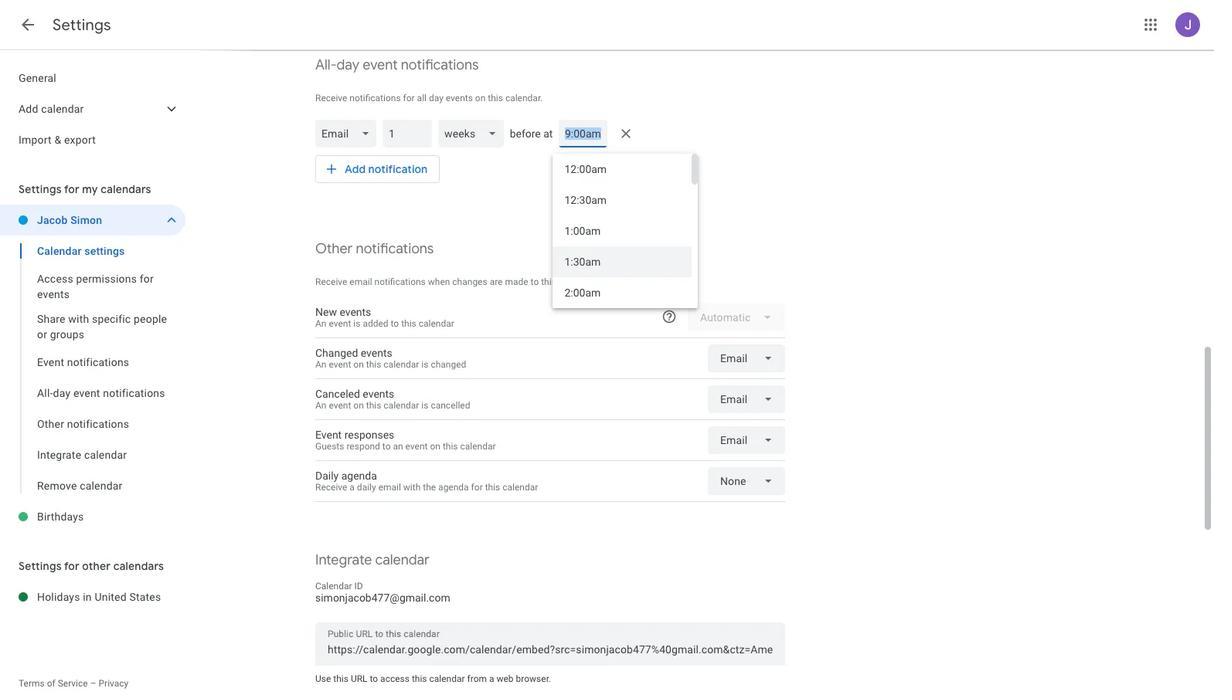 Task type: vqa. For each thing, say whether or not it's contained in the screenshot.
3rd Receive from the bottom
yes



Task type: describe. For each thing, give the bounding box(es) containing it.
groups
[[50, 328, 84, 341]]

settings for my calendars tree
[[0, 205, 185, 532]]

1 horizontal spatial other notifications
[[315, 240, 434, 258]]

this inside the new events an event is added to this calendar
[[401, 318, 416, 329]]

is for canceled events
[[421, 400, 429, 411]]

Weeks in advance for notification number field
[[389, 120, 426, 148]]

holidays
[[37, 591, 80, 604]]

responses
[[344, 429, 394, 441]]

access permissions for events
[[37, 273, 154, 301]]

browser.
[[516, 674, 551, 685]]

in
[[83, 591, 92, 604]]

with inside share with specific people or groups
[[68, 313, 89, 325]]

event for event notifications
[[37, 356, 64, 369]]

remove
[[37, 480, 77, 492]]

jacob
[[37, 214, 68, 226]]

daily
[[357, 482, 376, 493]]

12:30am
[[565, 194, 607, 206]]

integrate calendar inside settings for my calendars tree
[[37, 449, 127, 461]]

share
[[37, 313, 65, 325]]

use this url to access this calendar from a web browser.
[[315, 674, 551, 685]]

event inside the new events an event is added to this calendar
[[329, 318, 351, 329]]

email inside daily agenda receive a daily email with the agenda for this calendar
[[378, 482, 401, 493]]

0 horizontal spatial calendar.
[[505, 93, 543, 104]]

settings
[[84, 245, 125, 257]]

export
[[64, 134, 96, 146]]

changed
[[431, 359, 466, 370]]

0 horizontal spatial agenda
[[341, 470, 377, 482]]

0 vertical spatial other
[[315, 240, 353, 258]]

changed events an event on this calendar is changed
[[315, 347, 466, 370]]

other notifications inside settings for my calendars tree
[[37, 418, 129, 430]]

general
[[19, 72, 56, 84]]

settings for settings for my calendars
[[19, 182, 62, 196]]

before
[[510, 128, 541, 140]]

import & export
[[19, 134, 96, 146]]

calendar settings
[[37, 245, 125, 257]]

1 vertical spatial day
[[429, 93, 443, 104]]

event inside 'canceled events an event on this calendar is cancelled'
[[329, 400, 351, 411]]

all- inside settings for my calendars tree
[[37, 387, 53, 400]]

calendar inside 'canceled events an event on this calendar is cancelled'
[[384, 400, 419, 411]]

access
[[37, 273, 73, 285]]

1 horizontal spatial integrate
[[315, 552, 372, 570]]

receive inside daily agenda receive a daily email with the agenda for this calendar
[[315, 482, 347, 493]]

made
[[505, 277, 528, 288]]

add for add calendar
[[19, 103, 38, 115]]

on inside 'canceled events an event on this calendar is cancelled'
[[353, 400, 364, 411]]

terms
[[19, 679, 45, 689]]

terms of service link
[[19, 679, 88, 689]]

birthdays
[[37, 511, 84, 523]]

are
[[490, 277, 503, 288]]

12:00am
[[565, 163, 607, 175]]

jacob simon
[[37, 214, 102, 226]]

specific
[[92, 313, 131, 325]]

receive email notifications when changes are made to this calendar.
[[315, 277, 596, 288]]

for left my in the left top of the page
[[64, 182, 79, 196]]

guests
[[315, 441, 344, 452]]

event for event responses guests respond to an event on this calendar
[[315, 429, 342, 441]]

time of day list box
[[553, 154, 698, 308]]

go back image
[[19, 15, 37, 34]]

this right all
[[488, 93, 503, 104]]

when
[[428, 277, 450, 288]]

event inside changed events an event on this calendar is changed
[[329, 359, 351, 370]]

this inside daily agenda receive a daily email with the agenda for this calendar
[[485, 482, 500, 493]]

birthdays link
[[37, 502, 185, 532]]

calendar inside the new events an event is added to this calendar
[[419, 318, 454, 329]]

share with specific people or groups
[[37, 313, 167, 341]]

event notifications
[[37, 356, 129, 369]]

1 horizontal spatial agenda
[[438, 482, 469, 493]]

12:30am option
[[553, 185, 692, 216]]

is for changed events
[[421, 359, 429, 370]]

calendar id simonjacob477@gmail.com
[[315, 581, 450, 604]]

1 horizontal spatial calendar.
[[559, 277, 596, 288]]

holidays in united states
[[37, 591, 161, 604]]

a inside daily agenda receive a daily email with the agenda for this calendar
[[350, 482, 355, 493]]

privacy link
[[99, 679, 128, 689]]

event up the receive notifications for all day events on this calendar.
[[363, 56, 398, 74]]

remove calendar
[[37, 480, 122, 492]]

before at
[[510, 128, 553, 140]]

my
[[82, 182, 98, 196]]

settings for my calendars
[[19, 182, 151, 196]]

2:00am
[[565, 287, 601, 299]]

all
[[417, 93, 427, 104]]

for left all
[[403, 93, 415, 104]]

events for new events
[[340, 306, 371, 318]]

id
[[354, 581, 363, 592]]

1:00am
[[565, 225, 601, 237]]

for inside daily agenda receive a daily email with the agenda for this calendar
[[471, 482, 483, 493]]

receive for other
[[315, 277, 347, 288]]

1:00am option
[[553, 216, 692, 247]]

receive notifications for all day events on this calendar.
[[315, 93, 543, 104]]

for left other
[[64, 560, 79, 573]]

terms of service – privacy
[[19, 679, 128, 689]]

&
[[54, 134, 61, 146]]

12:00am option
[[553, 154, 692, 185]]

at
[[543, 128, 553, 140]]

integrate inside settings for my calendars tree
[[37, 449, 81, 461]]

event inside event responses guests respond to an event on this calendar
[[405, 441, 428, 452]]

settings for settings
[[53, 15, 111, 35]]

an for new events
[[315, 318, 326, 329]]

add notification
[[345, 162, 428, 176]]



Task type: locate. For each thing, give the bounding box(es) containing it.
an up guests
[[315, 400, 326, 411]]

new
[[315, 306, 337, 318]]

cancelled
[[431, 400, 470, 411]]

email right daily
[[378, 482, 401, 493]]

calendars right my in the left top of the page
[[101, 182, 151, 196]]

0 horizontal spatial integrate
[[37, 449, 81, 461]]

other
[[82, 560, 111, 573]]

–
[[90, 679, 96, 689]]

events inside changed events an event on this calendar is changed
[[361, 347, 392, 359]]

with inside daily agenda receive a daily email with the agenda for this calendar
[[403, 482, 421, 493]]

0 vertical spatial integrate calendar
[[37, 449, 127, 461]]

holidays in united states tree item
[[0, 582, 185, 613]]

settings for other calendars
[[19, 560, 164, 573]]

email up the new events an event is added to this calendar
[[350, 277, 372, 288]]

0 vertical spatial other notifications
[[315, 240, 434, 258]]

0 vertical spatial with
[[68, 313, 89, 325]]

on inside changed events an event on this calendar is changed
[[353, 359, 364, 370]]

other notifications down event notifications at bottom
[[37, 418, 129, 430]]

an for canceled events
[[315, 400, 326, 411]]

0 vertical spatial settings
[[53, 15, 111, 35]]

calendar
[[41, 103, 84, 115], [419, 318, 454, 329], [384, 359, 419, 370], [384, 400, 419, 411], [460, 441, 496, 452], [84, 449, 127, 461], [80, 480, 122, 492], [503, 482, 538, 493], [375, 552, 430, 570], [429, 674, 465, 685]]

from
[[467, 674, 487, 685]]

event responses guests respond to an event on this calendar
[[315, 429, 496, 452]]

1 vertical spatial other notifications
[[37, 418, 129, 430]]

1 horizontal spatial email
[[378, 482, 401, 493]]

None text field
[[328, 639, 773, 661]]

2 vertical spatial is
[[421, 400, 429, 411]]

this right added
[[401, 318, 416, 329]]

1 horizontal spatial calendar
[[315, 581, 352, 592]]

add notification button
[[315, 151, 440, 188]]

2 vertical spatial an
[[315, 400, 326, 411]]

for right 'permissions'
[[140, 273, 154, 285]]

other inside settings for my calendars tree
[[37, 418, 64, 430]]

agenda right the
[[438, 482, 469, 493]]

calendars up states on the bottom of page
[[113, 560, 164, 573]]

settings up jacob
[[19, 182, 62, 196]]

is
[[353, 318, 360, 329], [421, 359, 429, 370], [421, 400, 429, 411]]

holidays in united states link
[[37, 582, 185, 613]]

this up the responses
[[366, 400, 381, 411]]

of
[[47, 679, 55, 689]]

privacy
[[99, 679, 128, 689]]

canceled
[[315, 388, 360, 400]]

other up new in the top left of the page
[[315, 240, 353, 258]]

this inside event responses guests respond to an event on this calendar
[[443, 441, 458, 452]]

integrate up remove
[[37, 449, 81, 461]]

service
[[58, 679, 88, 689]]

is left changed
[[421, 359, 429, 370]]

calendar up access
[[37, 245, 82, 257]]

1 vertical spatial integrate calendar
[[315, 552, 430, 570]]

1 horizontal spatial day
[[337, 56, 359, 74]]

add for add notification
[[345, 162, 366, 176]]

1 vertical spatial email
[[378, 482, 401, 493]]

2 vertical spatial settings
[[19, 560, 62, 573]]

an
[[315, 318, 326, 329], [315, 359, 326, 370], [315, 400, 326, 411]]

1 vertical spatial all-
[[37, 387, 53, 400]]

settings right go back image at the top of page
[[53, 15, 111, 35]]

all-day event notifications inside settings for my calendars tree
[[37, 387, 165, 400]]

2 horizontal spatial day
[[429, 93, 443, 104]]

to right added
[[391, 318, 399, 329]]

on right all
[[475, 93, 486, 104]]

1 horizontal spatial add
[[345, 162, 366, 176]]

canceled events an event on this calendar is cancelled
[[315, 388, 470, 411]]

event right an
[[405, 441, 428, 452]]

events
[[446, 93, 473, 104], [37, 288, 70, 301], [340, 306, 371, 318], [361, 347, 392, 359], [363, 388, 394, 400]]

1 vertical spatial event
[[315, 429, 342, 441]]

0 vertical spatial an
[[315, 318, 326, 329]]

1 vertical spatial a
[[489, 674, 494, 685]]

or
[[37, 328, 47, 341]]

on
[[475, 93, 486, 104], [353, 359, 364, 370], [353, 400, 364, 411], [430, 441, 440, 452]]

0 horizontal spatial a
[[350, 482, 355, 493]]

an up canceled
[[315, 359, 326, 370]]

0 horizontal spatial email
[[350, 277, 372, 288]]

for
[[403, 93, 415, 104], [64, 182, 79, 196], [140, 273, 154, 285], [471, 482, 483, 493], [64, 560, 79, 573]]

events down access
[[37, 288, 70, 301]]

to left an
[[382, 441, 391, 452]]

calendar for calendar settings
[[37, 245, 82, 257]]

email
[[350, 277, 372, 288], [378, 482, 401, 493]]

simonjacob477@gmail.com
[[315, 592, 450, 604]]

notification
[[368, 162, 428, 176]]

a left web
[[489, 674, 494, 685]]

events down added
[[361, 347, 392, 359]]

0 horizontal spatial event
[[37, 356, 64, 369]]

1 vertical spatial calendar
[[315, 581, 352, 592]]

events inside the new events an event is added to this calendar
[[340, 306, 371, 318]]

this right access
[[412, 674, 427, 685]]

0 vertical spatial day
[[337, 56, 359, 74]]

events right all
[[446, 93, 473, 104]]

calendar inside tree
[[37, 245, 82, 257]]

to right the url
[[370, 674, 378, 685]]

event up the responses
[[329, 400, 351, 411]]

agenda
[[341, 470, 377, 482], [438, 482, 469, 493]]

other notifications
[[315, 240, 434, 258], [37, 418, 129, 430]]

this inside 'canceled events an event on this calendar is cancelled'
[[366, 400, 381, 411]]

to inside event responses guests respond to an event on this calendar
[[382, 441, 391, 452]]

events for canceled events
[[363, 388, 394, 400]]

settings
[[53, 15, 111, 35], [19, 182, 62, 196], [19, 560, 62, 573]]

0 vertical spatial receive
[[315, 93, 347, 104]]

Time of day text field
[[565, 126, 602, 141]]

events for changed events
[[361, 347, 392, 359]]

calendar. down 1:30am
[[559, 277, 596, 288]]

all-day event notifications up all
[[315, 56, 479, 74]]

1 horizontal spatial with
[[403, 482, 421, 493]]

calendars for settings for other calendars
[[113, 560, 164, 573]]

None field
[[315, 120, 383, 148], [438, 120, 510, 148], [708, 345, 785, 373], [708, 386, 785, 413], [708, 427, 785, 454], [708, 468, 785, 495], [315, 120, 383, 148], [438, 120, 510, 148], [708, 345, 785, 373], [708, 386, 785, 413], [708, 427, 785, 454], [708, 468, 785, 495]]

integrate calendar up the id at bottom
[[315, 552, 430, 570]]

web
[[497, 674, 514, 685]]

0 horizontal spatial integrate calendar
[[37, 449, 127, 461]]

add left notification
[[345, 162, 366, 176]]

3 an from the top
[[315, 400, 326, 411]]

daily
[[315, 470, 339, 482]]

a
[[350, 482, 355, 493], [489, 674, 494, 685]]

0 vertical spatial event
[[37, 356, 64, 369]]

this down cancelled at the bottom of the page
[[443, 441, 458, 452]]

0 vertical spatial add
[[19, 103, 38, 115]]

events inside 'canceled events an event on this calendar is cancelled'
[[363, 388, 394, 400]]

1 an from the top
[[315, 318, 326, 329]]

calendar inside event responses guests respond to an event on this calendar
[[460, 441, 496, 452]]

calendar inside changed events an event on this calendar is changed
[[384, 359, 419, 370]]

add inside tree
[[19, 103, 38, 115]]

1 vertical spatial with
[[403, 482, 421, 493]]

receive for all-
[[315, 93, 347, 104]]

an inside changed events an event on this calendar is changed
[[315, 359, 326, 370]]

birthdays tree item
[[0, 502, 185, 532]]

add inside button
[[345, 162, 366, 176]]

0 vertical spatial email
[[350, 277, 372, 288]]

0 vertical spatial calendar
[[37, 245, 82, 257]]

agenda down the respond
[[341, 470, 377, 482]]

new events an event is added to this calendar
[[315, 306, 454, 329]]

is inside changed events an event on this calendar is changed
[[421, 359, 429, 370]]

united
[[95, 591, 127, 604]]

0 vertical spatial all-
[[315, 56, 337, 74]]

tree containing general
[[0, 63, 185, 155]]

1 vertical spatial settings
[[19, 182, 62, 196]]

0 vertical spatial all-day event notifications
[[315, 56, 479, 74]]

calendars
[[101, 182, 151, 196], [113, 560, 164, 573]]

all-
[[315, 56, 337, 74], [37, 387, 53, 400]]

added
[[363, 318, 388, 329]]

for inside access permissions for events
[[140, 273, 154, 285]]

0 horizontal spatial with
[[68, 313, 89, 325]]

calendar inside daily agenda receive a daily email with the agenda for this calendar
[[503, 482, 538, 493]]

on up canceled
[[353, 359, 364, 370]]

is inside 'canceled events an event on this calendar is cancelled'
[[421, 400, 429, 411]]

this
[[488, 93, 503, 104], [541, 277, 556, 288], [401, 318, 416, 329], [366, 359, 381, 370], [366, 400, 381, 411], [443, 441, 458, 452], [485, 482, 500, 493], [333, 674, 349, 685], [412, 674, 427, 685]]

this right use
[[333, 674, 349, 685]]

tree
[[0, 63, 185, 155]]

day inside settings for my calendars tree
[[53, 387, 71, 400]]

1 horizontal spatial all-
[[315, 56, 337, 74]]

0 horizontal spatial add
[[19, 103, 38, 115]]

calendar. up before
[[505, 93, 543, 104]]

1 vertical spatial an
[[315, 359, 326, 370]]

1 vertical spatial receive
[[315, 277, 347, 288]]

for right the
[[471, 482, 483, 493]]

0 vertical spatial integrate
[[37, 449, 81, 461]]

events inside access permissions for events
[[37, 288, 70, 301]]

0 horizontal spatial other
[[37, 418, 64, 430]]

0 vertical spatial a
[[350, 482, 355, 493]]

url
[[351, 674, 368, 685]]

add up import
[[19, 103, 38, 115]]

calendars for settings for my calendars
[[101, 182, 151, 196]]

1:30am
[[565, 256, 601, 268]]

is left added
[[353, 318, 360, 329]]

this inside changed events an event on this calendar is changed
[[366, 359, 381, 370]]

1:30am option
[[553, 247, 692, 277]]

events down changed events an event on this calendar is changed
[[363, 388, 394, 400]]

event down event notifications at bottom
[[73, 387, 100, 400]]

calendar for calendar id simonjacob477@gmail.com
[[315, 581, 352, 592]]

event
[[37, 356, 64, 369], [315, 429, 342, 441]]

permissions
[[76, 273, 137, 285]]

to right made
[[531, 277, 539, 288]]

on inside event responses guests respond to an event on this calendar
[[430, 441, 440, 452]]

an inside 'canceled events an event on this calendar is cancelled'
[[315, 400, 326, 411]]

calendar.
[[505, 93, 543, 104], [559, 277, 596, 288]]

use
[[315, 674, 331, 685]]

changed
[[315, 347, 358, 359]]

changes
[[452, 277, 487, 288]]

event down or
[[37, 356, 64, 369]]

people
[[134, 313, 167, 325]]

1 vertical spatial add
[[345, 162, 366, 176]]

group containing calendar settings
[[0, 236, 185, 502]]

an inside the new events an event is added to this calendar
[[315, 318, 326, 329]]

respond
[[347, 441, 380, 452]]

1 horizontal spatial event
[[315, 429, 342, 441]]

receive
[[315, 93, 347, 104], [315, 277, 347, 288], [315, 482, 347, 493]]

0 horizontal spatial all-day event notifications
[[37, 387, 165, 400]]

event left the respond
[[315, 429, 342, 441]]

1 horizontal spatial other
[[315, 240, 353, 258]]

1 vertical spatial integrate
[[315, 552, 372, 570]]

to
[[531, 277, 539, 288], [391, 318, 399, 329], [382, 441, 391, 452], [370, 674, 378, 685]]

is inside the new events an event is added to this calendar
[[353, 318, 360, 329]]

an
[[393, 441, 403, 452]]

all-day event notifications down event notifications at bottom
[[37, 387, 165, 400]]

event inside settings for my calendars tree
[[37, 356, 64, 369]]

integrate
[[37, 449, 81, 461], [315, 552, 372, 570]]

add
[[19, 103, 38, 115], [345, 162, 366, 176]]

import
[[19, 134, 52, 146]]

the
[[423, 482, 436, 493]]

event up canceled
[[329, 359, 351, 370]]

a left daily
[[350, 482, 355, 493]]

states
[[129, 591, 161, 604]]

2 vertical spatial receive
[[315, 482, 347, 493]]

group
[[0, 236, 185, 502]]

1 vertical spatial other
[[37, 418, 64, 430]]

2 an from the top
[[315, 359, 326, 370]]

simon
[[70, 214, 102, 226]]

an for changed events
[[315, 359, 326, 370]]

this right changed at the left
[[366, 359, 381, 370]]

calendar inside calendar id simonjacob477@gmail.com
[[315, 581, 352, 592]]

1 horizontal spatial a
[[489, 674, 494, 685]]

0 horizontal spatial calendar
[[37, 245, 82, 257]]

0 horizontal spatial all-
[[37, 387, 53, 400]]

1 vertical spatial calendars
[[113, 560, 164, 573]]

notifications
[[401, 56, 479, 74], [350, 93, 401, 104], [356, 240, 434, 258], [374, 277, 426, 288], [67, 356, 129, 369], [103, 387, 165, 400], [67, 418, 129, 430]]

1 vertical spatial is
[[421, 359, 429, 370]]

with left the
[[403, 482, 421, 493]]

on up daily agenda receive a daily email with the agenda for this calendar at the left of the page
[[430, 441, 440, 452]]

3 receive from the top
[[315, 482, 347, 493]]

with up groups in the top left of the page
[[68, 313, 89, 325]]

0 vertical spatial calendars
[[101, 182, 151, 196]]

this right the
[[485, 482, 500, 493]]

0 vertical spatial calendar.
[[505, 93, 543, 104]]

is left cancelled at the bottom of the page
[[421, 400, 429, 411]]

an up changed at the left
[[315, 318, 326, 329]]

0 horizontal spatial other notifications
[[37, 418, 129, 430]]

jacob simon tree item
[[0, 205, 185, 236]]

to inside the new events an event is added to this calendar
[[391, 318, 399, 329]]

other notifications up the new events an event is added to this calendar
[[315, 240, 434, 258]]

event
[[363, 56, 398, 74], [329, 318, 351, 329], [329, 359, 351, 370], [73, 387, 100, 400], [329, 400, 351, 411], [405, 441, 428, 452]]

2:00am option
[[553, 277, 692, 308]]

integrate calendar up remove calendar on the bottom of page
[[37, 449, 127, 461]]

1 vertical spatial calendar.
[[559, 277, 596, 288]]

settings up holidays at bottom left
[[19, 560, 62, 573]]

events right new in the top left of the page
[[340, 306, 371, 318]]

calendar
[[37, 245, 82, 257], [315, 581, 352, 592]]

2 receive from the top
[[315, 277, 347, 288]]

event inside settings for my calendars tree
[[73, 387, 100, 400]]

0 horizontal spatial day
[[53, 387, 71, 400]]

other up remove
[[37, 418, 64, 430]]

1 horizontal spatial all-day event notifications
[[315, 56, 479, 74]]

1 receive from the top
[[315, 93, 347, 104]]

0 vertical spatial is
[[353, 318, 360, 329]]

on up the responses
[[353, 400, 364, 411]]

1 vertical spatial all-day event notifications
[[37, 387, 165, 400]]

settings for settings for other calendars
[[19, 560, 62, 573]]

integrate calendar
[[37, 449, 127, 461], [315, 552, 430, 570]]

1 week before at 9am, as email element
[[315, 117, 785, 308]]

add calendar
[[19, 103, 84, 115]]

1 horizontal spatial integrate calendar
[[315, 552, 430, 570]]

daily agenda receive a daily email with the agenda for this calendar
[[315, 470, 538, 493]]

2 vertical spatial day
[[53, 387, 71, 400]]

access
[[380, 674, 410, 685]]

event up changed at the left
[[329, 318, 351, 329]]

this right made
[[541, 277, 556, 288]]

calendar left the id at bottom
[[315, 581, 352, 592]]

integrate up the id at bottom
[[315, 552, 372, 570]]

event inside event responses guests respond to an event on this calendar
[[315, 429, 342, 441]]

with
[[68, 313, 89, 325], [403, 482, 421, 493]]

settings heading
[[53, 15, 111, 35]]



